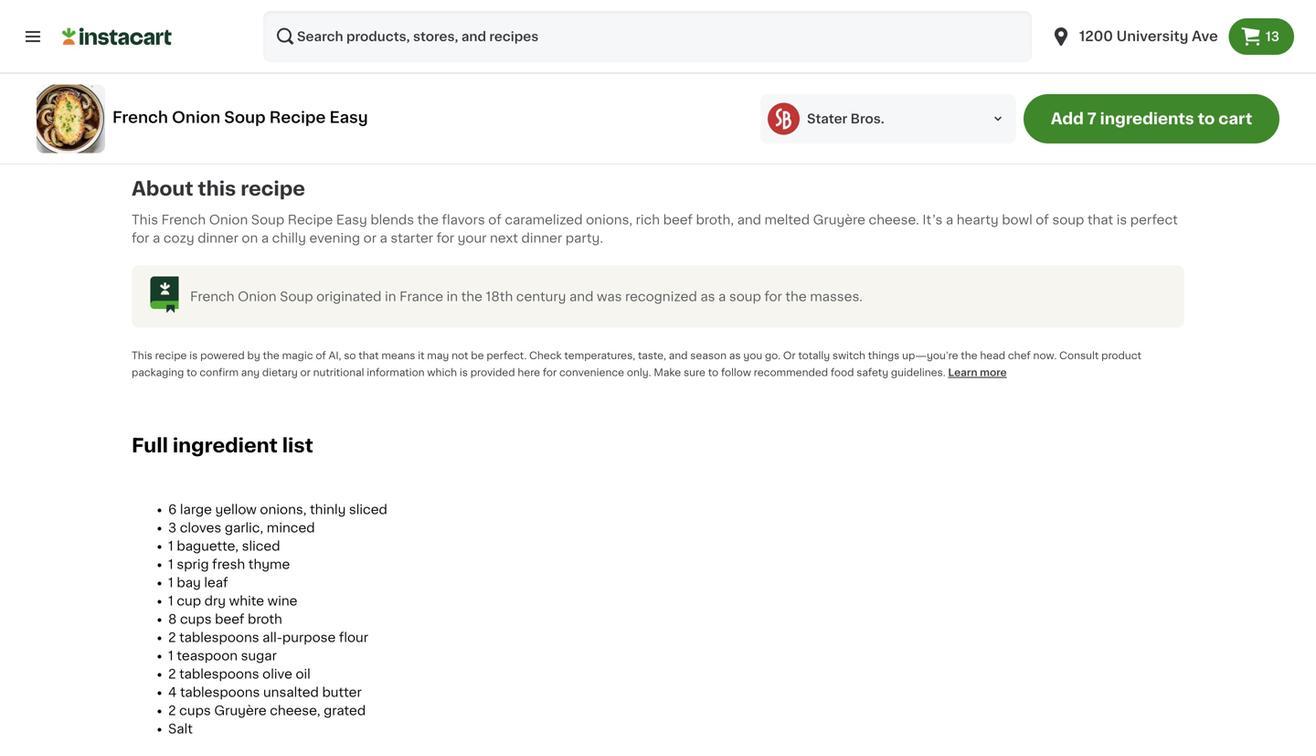 Task type: locate. For each thing, give the bounding box(es) containing it.
gruyère down olive
[[214, 705, 267, 717]]

0 vertical spatial show alternatives
[[669, 103, 762, 113]]

1 vertical spatial soup
[[730, 290, 761, 303]]

dry
[[205, 595, 226, 608]]

flour inside 6 large yellow onions, thinly sliced 3 cloves garlic, minced 1 baguette, sliced 1 sprig fresh thyme 1 bay leaf 1 cup dry white wine 8 cups beef broth 2 tablespoons all-purpose flour 1 teaspoon sugar 2 tablespoons olive oil 4 tablespoons unsalted butter 2 cups gruyère cheese, grated salt
[[339, 631, 369, 644]]

easy down flour
[[330, 110, 368, 125]]

search
[[132, 48, 168, 58]]

0 horizontal spatial soup
[[730, 290, 761, 303]]

0 vertical spatial recipe
[[241, 179, 305, 199]]

sugar up olive
[[241, 650, 277, 663]]

bros. for stater bros. oil olive extra virgin
[[711, 45, 744, 57]]

recognized
[[625, 290, 697, 303]]

0 horizontal spatial is
[[190, 351, 198, 361]]

1 in from the left
[[385, 290, 396, 303]]

show inside the salt morton iodized salt, 26 ounce $1.89 show alternatives
[[1028, 103, 1056, 113]]

tablespoons up all
[[322, 26, 404, 39]]

instacart logo image
[[62, 26, 172, 48]]

1 vertical spatial gruyère
[[214, 705, 267, 717]]

grated
[[324, 705, 366, 717]]

salt morton iodized salt, 26 ounce $1.89 show alternatives
[[1028, 26, 1176, 113]]

onions, inside this french onion soup recipe easy blends the flavors of caramelized onions, rich beef broth, and melted gruyère cheese. it's a hearty bowl of soup that is perfect for a cozy dinner on a chilly evening or a starter for your next dinner party.
[[586, 214, 633, 226]]

alternatives inside 1 bay leaf search alternatives
[[170, 48, 232, 58]]

that inside this recipe is powered by the magic of ai, so that means it may not be perfect. check temperatures, taste, and season as you go. or totally switch things up—you're the head chef now. consult product packaging to confirm any dietary or nutritional information which is provided here for convenience only. make sure to follow recommended food safety guidelines.
[[359, 351, 379, 361]]

bros. down sweet
[[851, 112, 885, 125]]

0 horizontal spatial or
[[300, 368, 311, 378]]

1 product group from the left
[[132, 0, 289, 60]]

1 vertical spatial show alternatives
[[848, 121, 941, 131]]

alternatives down $1.89
[[1059, 103, 1120, 113]]

5 product group from the left
[[848, 0, 1006, 133]]

1 inside 1 bay leaf search alternatives
[[132, 26, 137, 39]]

bros. for stater bros. unsalted sweet cream butter
[[891, 63, 923, 76]]

bros. up the virgin
[[711, 45, 744, 57]]

soup right bowl
[[1053, 214, 1085, 226]]

show down $1.89
[[1028, 103, 1056, 113]]

bros. inside stater bros. oil olive extra virgin
[[711, 45, 744, 57]]

salt up morton
[[1028, 26, 1053, 39]]

on
[[242, 232, 258, 245]]

recommended
[[754, 368, 828, 378]]

cloves
[[180, 522, 222, 535]]

0 horizontal spatial onions,
[[260, 503, 307, 516]]

1 horizontal spatial bay
[[177, 577, 201, 589]]

product group containing 1 bay leaf
[[132, 0, 289, 60]]

1 vertical spatial bay
[[177, 577, 201, 589]]

french onion soup recipe easy
[[112, 110, 368, 125]]

stater inside 2 tablespoons all- purpose flour stater bros. all purpose flour $2.99 show alternatives
[[311, 63, 350, 76]]

0 vertical spatial soup
[[1053, 214, 1085, 226]]

the inside this french onion soup recipe easy blends the flavors of caramelized onions, rich beef broth, and melted gruyère cheese. it's a hearty bowl of soup that is perfect for a cozy dinner on a chilly evening or a starter for your next dinner party.
[[418, 214, 439, 226]]

show alternatives for extra
[[669, 103, 762, 113]]

university
[[1117, 30, 1189, 43]]

2 down the 4
[[168, 705, 176, 717]]

in
[[385, 290, 396, 303], [447, 290, 458, 303]]

as right recognized
[[701, 290, 715, 303]]

and right broth,
[[737, 214, 762, 226]]

check
[[530, 351, 562, 361]]

consult
[[1060, 351, 1099, 361]]

packaging
[[132, 368, 184, 378]]

1200 university ave button
[[1050, 11, 1219, 62]]

recipe
[[241, 179, 305, 199], [155, 351, 187, 361]]

sprig
[[177, 558, 209, 571]]

sure
[[684, 368, 706, 378]]

0 vertical spatial cups
[[180, 613, 212, 626]]

cream
[[892, 81, 935, 94]]

1 vertical spatial recipe
[[288, 214, 333, 226]]

1 vertical spatial and
[[570, 290, 594, 303]]

that left perfect
[[1088, 214, 1114, 226]]

food
[[831, 368, 854, 378]]

sugar up granulated
[[564, 26, 602, 39]]

all- inside 2 tablespoons all- purpose flour stater bros. all purpose flour $2.99 show alternatives
[[407, 26, 428, 39]]

beef down dry
[[215, 613, 245, 626]]

of right bowl
[[1036, 214, 1049, 226]]

stater bros. image
[[768, 103, 800, 135]]

2 horizontal spatial and
[[737, 214, 762, 226]]

0 vertical spatial purpose
[[311, 45, 366, 57]]

1 horizontal spatial recipe
[[241, 179, 305, 199]]

is down the not
[[460, 368, 468, 378]]

2 vertical spatial is
[[460, 368, 468, 378]]

convenience
[[560, 368, 625, 378]]

is left perfect
[[1117, 214, 1128, 226]]

french down search
[[112, 110, 168, 125]]

stater inside stater bros. unsalted sweet cream butter
[[848, 63, 887, 76]]

2 vertical spatial onion
[[238, 290, 277, 303]]

totally
[[799, 351, 830, 361]]

next
[[490, 232, 518, 245]]

2 this from the top
[[132, 351, 153, 361]]

soup for originated
[[280, 290, 313, 303]]

historical fact image image
[[146, 277, 183, 313]]

1 vertical spatial french
[[161, 214, 206, 226]]

recipe
[[269, 110, 326, 125], [288, 214, 333, 226]]

0 horizontal spatial recipe
[[155, 351, 187, 361]]

0 horizontal spatial of
[[316, 351, 326, 361]]

soup
[[1053, 214, 1085, 226], [730, 290, 761, 303]]

0 vertical spatial as
[[701, 290, 715, 303]]

you
[[744, 351, 763, 361]]

13 button
[[1230, 18, 1295, 55]]

0 horizontal spatial show alternatives
[[669, 103, 762, 113]]

a right it's
[[946, 214, 954, 226]]

purpose up flour
[[311, 45, 366, 57]]

product group
[[132, 0, 289, 60], [311, 0, 468, 133], [490, 0, 647, 115], [669, 0, 827, 115], [848, 0, 1006, 133], [1028, 0, 1185, 115]]

0 vertical spatial all-
[[407, 26, 428, 39]]

to left cart
[[1198, 111, 1215, 127]]

leaf inside 6 large yellow onions, thinly sliced 3 cloves garlic, minced 1 baguette, sliced 1 sprig fresh thyme 1 bay leaf 1 cup dry white wine 8 cups beef broth 2 tablespoons all-purpose flour 1 teaspoon sugar 2 tablespoons olive oil 4 tablespoons unsalted butter 2 cups gruyère cheese, grated salt
[[204, 577, 228, 589]]

only.
[[627, 368, 651, 378]]

teaspoon inside 1 teaspoon sugar stater bros. granulated sugar
[[499, 26, 561, 39]]

all- up purpose
[[407, 26, 428, 39]]

of up next
[[488, 214, 502, 226]]

bay inside 6 large yellow onions, thinly sliced 3 cloves garlic, minced 1 baguette, sliced 1 sprig fresh thyme 1 bay leaf 1 cup dry white wine 8 cups beef broth 2 tablespoons all-purpose flour 1 teaspoon sugar 2 tablespoons olive oil 4 tablespoons unsalted butter 2 cups gruyère cheese, grated salt
[[177, 577, 201, 589]]

for up go.
[[765, 290, 783, 303]]

this up packaging on the left of the page
[[132, 351, 153, 361]]

or
[[364, 232, 377, 245], [300, 368, 311, 378]]

beef
[[663, 214, 693, 226], [215, 613, 245, 626]]

stater right stater bros. image
[[807, 112, 848, 125]]

dinner left on
[[198, 232, 239, 245]]

head
[[980, 351, 1006, 361]]

2 product group from the left
[[311, 0, 468, 133]]

Search field
[[263, 11, 1032, 62]]

the left 18th
[[461, 290, 483, 303]]

0 horizontal spatial salt
[[168, 723, 193, 736]]

cozy
[[164, 232, 194, 245]]

bros. inside stater bros. unsalted sweet cream butter
[[891, 63, 923, 76]]

onion inside this french onion soup recipe easy blends the flavors of caramelized onions, rich beef broth, and melted gruyère cheese. it's a hearty bowl of soup that is perfect for a cozy dinner on a chilly evening or a starter for your next dinner party.
[[209, 214, 248, 226]]

for down check
[[543, 368, 557, 378]]

purpose
[[311, 45, 366, 57], [282, 631, 336, 644]]

bros. for stater bros.
[[851, 112, 885, 125]]

bay
[[140, 26, 165, 39], [177, 577, 201, 589]]

2 up the 4
[[168, 668, 176, 681]]

1 this from the top
[[132, 214, 158, 226]]

french
[[112, 110, 168, 125], [161, 214, 206, 226], [190, 290, 235, 303]]

flour up all
[[369, 45, 400, 57]]

2 tablespoons all- purpose flour stater bros. all purpose flour $2.99 show alternatives
[[311, 26, 461, 131]]

nutritional
[[313, 368, 364, 378]]

0 vertical spatial french
[[112, 110, 168, 125]]

sliced
[[349, 503, 388, 516], [242, 540, 280, 553]]

alternatives inside the salt morton iodized salt, 26 ounce $1.89 show alternatives
[[1059, 103, 1120, 113]]

thinly
[[310, 503, 346, 516]]

be
[[471, 351, 484, 361]]

stater up sugar
[[490, 45, 529, 57]]

0 vertical spatial that
[[1088, 214, 1114, 226]]

0 vertical spatial onions,
[[586, 214, 633, 226]]

soup up you
[[730, 290, 761, 303]]

ingredients
[[1101, 111, 1195, 127]]

stater up flour
[[311, 63, 350, 76]]

search alternatives button
[[132, 45, 289, 60]]

alternatives down $2.99
[[342, 121, 403, 131]]

stater inside stater bros. oil olive extra virgin
[[669, 45, 708, 57]]

2 vertical spatial and
[[669, 351, 688, 361]]

gruyère inside 6 large yellow onions, thinly sliced 3 cloves garlic, minced 1 baguette, sliced 1 sprig fresh thyme 1 bay leaf 1 cup dry white wine 8 cups beef broth 2 tablespoons all-purpose flour 1 teaspoon sugar 2 tablespoons olive oil 4 tablespoons unsalted butter 2 cups gruyère cheese, grated salt
[[214, 705, 267, 717]]

and left was
[[570, 290, 594, 303]]

minced
[[267, 522, 315, 535]]

morton
[[1028, 45, 1075, 57]]

1 horizontal spatial beef
[[663, 214, 693, 226]]

1 vertical spatial soup
[[251, 214, 285, 226]]

soup inside this french onion soup recipe easy blends the flavors of caramelized onions, rich beef broth, and melted gruyère cheese. it's a hearty bowl of soup that is perfect for a cozy dinner on a chilly evening or a starter for your next dinner party.
[[251, 214, 285, 226]]

6
[[168, 503, 177, 516]]

all
[[389, 63, 405, 76]]

make
[[654, 368, 681, 378]]

0 vertical spatial is
[[1117, 214, 1128, 226]]

sliced right thinly
[[349, 503, 388, 516]]

flour inside 2 tablespoons all- purpose flour stater bros. all purpose flour $2.99 show alternatives
[[369, 45, 400, 57]]

0 horizontal spatial that
[[359, 351, 379, 361]]

1 horizontal spatial or
[[364, 232, 377, 245]]

1 cups from the top
[[180, 613, 212, 626]]

to left confirm
[[187, 368, 197, 378]]

butter
[[938, 81, 978, 94]]

iodized
[[1078, 45, 1125, 57]]

purpose up oil
[[282, 631, 336, 644]]

1 horizontal spatial teaspoon
[[499, 26, 561, 39]]

2 down 8
[[168, 631, 176, 644]]

0 horizontal spatial leaf
[[168, 26, 193, 39]]

easy inside this french onion soup recipe easy blends the flavors of caramelized onions, rich beef broth, and melted gruyère cheese. it's a hearty bowl of soup that is perfect for a cozy dinner on a chilly evening or a starter for your next dinner party.
[[336, 214, 367, 226]]

cup
[[177, 595, 201, 608]]

salt
[[1028, 26, 1053, 39], [168, 723, 193, 736]]

stater inside 1 teaspoon sugar stater bros. granulated sugar
[[490, 45, 529, 57]]

show alternatives down cream
[[848, 121, 941, 131]]

1 vertical spatial that
[[359, 351, 379, 361]]

1 horizontal spatial soup
[[1053, 214, 1085, 226]]

salt inside 6 large yellow onions, thinly sliced 3 cloves garlic, minced 1 baguette, sliced 1 sprig fresh thyme 1 bay leaf 1 cup dry white wine 8 cups beef broth 2 tablespoons all-purpose flour 1 teaspoon sugar 2 tablespoons olive oil 4 tablespoons unsalted butter 2 cups gruyère cheese, grated salt
[[168, 723, 193, 736]]

0 vertical spatial leaf
[[168, 26, 193, 39]]

show down $2.99
[[311, 121, 339, 131]]

1 dinner from the left
[[198, 232, 239, 245]]

a down blends on the top left of page
[[380, 232, 388, 245]]

salt inside the salt morton iodized salt, 26 ounce $1.89 show alternatives
[[1028, 26, 1053, 39]]

0 vertical spatial recipe
[[269, 110, 326, 125]]

1 vertical spatial salt
[[168, 723, 193, 736]]

easy up evening
[[336, 214, 367, 226]]

show alternatives button
[[669, 100, 827, 115], [1028, 100, 1185, 115], [311, 119, 468, 133], [848, 119, 1006, 133]]

4 product group from the left
[[669, 0, 827, 115]]

cart
[[1219, 111, 1253, 127]]

0 vertical spatial gruyère
[[813, 214, 866, 226]]

things
[[868, 351, 900, 361]]

1 vertical spatial as
[[729, 351, 741, 361]]

0 vertical spatial soup
[[224, 110, 266, 125]]

6 product group from the left
[[1028, 0, 1185, 115]]

1 up 8
[[168, 577, 174, 589]]

this inside this recipe is powered by the magic of ai, so that means it may not be perfect. check temperatures, taste, and season as you go. or totally switch things up—you're the head chef now. consult product packaging to confirm any dietary or nutritional information which is provided here for convenience only. make sure to follow recommended food safety guidelines.
[[132, 351, 153, 361]]

show down extra
[[669, 103, 698, 113]]

teaspoon up the 4
[[177, 650, 238, 663]]

this for this french onion soup recipe easy blends the flavors of caramelized onions, rich beef broth, and melted gruyère cheese. it's a hearty bowl of soup that is perfect for a cozy dinner on a chilly evening or a starter for your next dinner party.
[[132, 214, 158, 226]]

that
[[1088, 214, 1114, 226], [359, 351, 379, 361]]

0 horizontal spatial as
[[701, 290, 715, 303]]

0 horizontal spatial bay
[[140, 26, 165, 39]]

or
[[783, 351, 796, 361]]

0 vertical spatial or
[[364, 232, 377, 245]]

0 horizontal spatial sugar
[[241, 650, 277, 663]]

of left "ai,"
[[316, 351, 326, 361]]

1 vertical spatial beef
[[215, 613, 245, 626]]

1 vertical spatial flour
[[339, 631, 369, 644]]

2 vertical spatial french
[[190, 290, 235, 303]]

a
[[946, 214, 954, 226], [153, 232, 160, 245], [261, 232, 269, 245], [380, 232, 388, 245], [719, 290, 726, 303]]

this down about
[[132, 214, 158, 226]]

recipe up chilly at top
[[288, 214, 333, 226]]

1 vertical spatial teaspoon
[[177, 650, 238, 663]]

that right "so"
[[359, 351, 379, 361]]

1 horizontal spatial all-
[[407, 26, 428, 39]]

bros. inside 'button'
[[851, 112, 885, 125]]

1 vertical spatial cups
[[179, 705, 211, 717]]

beef right rich
[[663, 214, 693, 226]]

1 horizontal spatial as
[[729, 351, 741, 361]]

for inside this recipe is powered by the magic of ai, so that means it may not be perfect. check temperatures, taste, and season as you go. or totally switch things up—you're the head chef now. consult product packaging to confirm any dietary or nutritional information which is provided here for convenience only. make sure to follow recommended food safety guidelines.
[[543, 368, 557, 378]]

tablespoons down dry
[[179, 631, 259, 644]]

0 vertical spatial onion
[[172, 110, 220, 125]]

0 horizontal spatial teaspoon
[[177, 650, 238, 663]]

alternatives right search
[[170, 48, 232, 58]]

salt down the 4
[[168, 723, 193, 736]]

1 horizontal spatial that
[[1088, 214, 1114, 226]]

1 bay leaf search alternatives
[[132, 26, 232, 58]]

about this recipe
[[132, 179, 305, 199]]

stater up extra
[[669, 45, 708, 57]]

1 vertical spatial or
[[300, 368, 311, 378]]

french right historical fact image
[[190, 290, 235, 303]]

learn
[[949, 368, 978, 378]]

0 vertical spatial bay
[[140, 26, 165, 39]]

onion down on
[[238, 290, 277, 303]]

1 vertical spatial leaf
[[204, 577, 228, 589]]

soup for recipe
[[224, 110, 266, 125]]

2 up flour
[[311, 26, 319, 39]]

stater inside 'button'
[[807, 112, 848, 125]]

onion up on
[[209, 214, 248, 226]]

and up make
[[669, 351, 688, 361]]

is
[[1117, 214, 1128, 226], [190, 351, 198, 361], [460, 368, 468, 378]]

product group containing stater bros. unsalted sweet cream butter
[[848, 0, 1006, 133]]

olive
[[768, 45, 801, 57]]

alternatives
[[170, 48, 232, 58], [700, 103, 762, 113], [1059, 103, 1120, 113], [342, 121, 403, 131], [879, 121, 941, 131]]

0 vertical spatial sugar
[[564, 26, 602, 39]]

1 horizontal spatial salt
[[1028, 26, 1053, 39]]

broth
[[248, 613, 282, 626]]

0 vertical spatial beef
[[663, 214, 693, 226]]

or down blends on the top left of page
[[364, 232, 377, 245]]

0 horizontal spatial sliced
[[242, 540, 280, 553]]

3 product group from the left
[[490, 0, 647, 115]]

sliced up thyme
[[242, 540, 280, 553]]

1 vertical spatial all-
[[263, 631, 282, 644]]

0 horizontal spatial dinner
[[198, 232, 239, 245]]

bros. left granulated
[[532, 45, 565, 57]]

0 vertical spatial and
[[737, 214, 762, 226]]

or down magic
[[300, 368, 311, 378]]

unsalted
[[263, 686, 319, 699]]

2 horizontal spatial to
[[1198, 111, 1215, 127]]

for
[[132, 232, 149, 245], [437, 232, 454, 245], [765, 290, 783, 303], [543, 368, 557, 378]]

leaf up dry
[[204, 577, 228, 589]]

in right france
[[447, 290, 458, 303]]

1 up sugar
[[490, 26, 496, 39]]

leaf up the search alternatives button
[[168, 26, 193, 39]]

3
[[168, 522, 177, 535]]

0 horizontal spatial in
[[385, 290, 396, 303]]

soup up on
[[251, 214, 285, 226]]

this recipe is powered by the magic of ai, so that means it may not be perfect. check temperatures, taste, and season as you go. or totally switch things up—you're the head chef now. consult product packaging to confirm any dietary or nutritional information which is provided here for convenience only. make sure to follow recommended food safety guidelines.
[[132, 351, 1145, 378]]

1 horizontal spatial onions,
[[586, 214, 633, 226]]

flour up butter
[[339, 631, 369, 644]]

stater bros. unsalted sweet cream butter
[[848, 63, 984, 94]]

blends
[[371, 214, 414, 226]]

bros. inside 2 tablespoons all- purpose flour stater bros. all purpose flour $2.99 show alternatives
[[353, 63, 386, 76]]

is left powered
[[190, 351, 198, 361]]

soup left originated
[[280, 290, 313, 303]]

0 horizontal spatial all-
[[263, 631, 282, 644]]

1 vertical spatial onion
[[209, 214, 248, 226]]

purpose
[[408, 63, 461, 76]]

bros. up cream
[[891, 63, 923, 76]]

1 vertical spatial recipe
[[155, 351, 187, 361]]

for left cozy
[[132, 232, 149, 245]]

all- down broth on the left bottom of page
[[263, 631, 282, 644]]

None search field
[[263, 11, 1032, 62]]

as up follow
[[729, 351, 741, 361]]

gruyère right melted
[[813, 214, 866, 226]]

stater for stater bros. unsalted sweet cream butter
[[848, 63, 887, 76]]

so
[[344, 351, 356, 361]]

1 up search
[[132, 26, 137, 39]]

show inside 2 tablespoons all- purpose flour stater bros. all purpose flour $2.99 show alternatives
[[311, 121, 339, 131]]

0 vertical spatial flour
[[369, 45, 400, 57]]

beef inside 6 large yellow onions, thinly sliced 3 cloves garlic, minced 1 baguette, sliced 1 sprig fresh thyme 1 bay leaf 1 cup dry white wine 8 cups beef broth 2 tablespoons all-purpose flour 1 teaspoon sugar 2 tablespoons olive oil 4 tablespoons unsalted butter 2 cups gruyère cheese, grated salt
[[215, 613, 245, 626]]

2 horizontal spatial of
[[1036, 214, 1049, 226]]

onion
[[172, 110, 220, 125], [209, 214, 248, 226], [238, 290, 277, 303]]

this inside this french onion soup recipe easy blends the flavors of caramelized onions, rich beef broth, and melted gruyère cheese. it's a hearty bowl of soup that is perfect for a cozy dinner on a chilly evening or a starter for your next dinner party.
[[132, 214, 158, 226]]

show alternatives down the virgin
[[669, 103, 762, 113]]

ingredient
[[173, 436, 278, 455]]

bros. left all
[[353, 63, 386, 76]]

0 vertical spatial teaspoon
[[499, 26, 561, 39]]

2 vertical spatial soup
[[280, 290, 313, 303]]

1 vertical spatial sliced
[[242, 540, 280, 553]]

stater up sweet
[[848, 63, 887, 76]]

recipe up chilly at top
[[241, 179, 305, 199]]

and inside this french onion soup recipe easy blends the flavors of caramelized onions, rich beef broth, and melted gruyère cheese. it's a hearty bowl of soup that is perfect for a cozy dinner on a chilly evening or a starter for your next dinner party.
[[737, 214, 762, 226]]

1 horizontal spatial of
[[488, 214, 502, 226]]

1 horizontal spatial in
[[447, 290, 458, 303]]

1 horizontal spatial sliced
[[349, 503, 388, 516]]

recipe up packaging on the left of the page
[[155, 351, 187, 361]]

0 vertical spatial salt
[[1028, 26, 1053, 39]]

1 vertical spatial easy
[[336, 214, 367, 226]]

about
[[132, 179, 193, 199]]

onions, up party.
[[586, 214, 633, 226]]

the left "masses."
[[786, 290, 807, 303]]

0 horizontal spatial beef
[[215, 613, 245, 626]]

1200 university ave
[[1080, 30, 1219, 43]]

cups
[[180, 613, 212, 626], [179, 705, 211, 717]]

teaspoon up sugar
[[499, 26, 561, 39]]

product group containing stater bros. oil olive extra virgin
[[669, 0, 827, 115]]

1 vertical spatial purpose
[[282, 631, 336, 644]]

sugar inside 6 large yellow onions, thinly sliced 3 cloves garlic, minced 1 baguette, sliced 1 sprig fresh thyme 1 bay leaf 1 cup dry white wine 8 cups beef broth 2 tablespoons all-purpose flour 1 teaspoon sugar 2 tablespoons olive oil 4 tablespoons unsalted butter 2 cups gruyère cheese, grated salt
[[241, 650, 277, 663]]

1 vertical spatial this
[[132, 351, 153, 361]]

a right on
[[261, 232, 269, 245]]

alternatives down the virgin
[[700, 103, 762, 113]]

1 horizontal spatial dinner
[[522, 232, 562, 245]]

recipe inside this recipe is powered by the magic of ai, so that means it may not be perfect. check temperatures, taste, and season as you go. or totally switch things up—you're the head chef now. consult product packaging to confirm any dietary or nutritional information which is provided here for convenience only. make sure to follow recommended food safety guidelines.
[[155, 351, 187, 361]]

means
[[382, 351, 415, 361]]

1
[[132, 26, 137, 39], [490, 26, 496, 39], [168, 540, 174, 553], [168, 558, 174, 571], [168, 577, 174, 589], [168, 595, 174, 608], [168, 650, 174, 663]]

onions,
[[586, 214, 633, 226], [260, 503, 307, 516]]

stater bros.
[[807, 112, 885, 125]]

1 horizontal spatial gruyère
[[813, 214, 866, 226]]

0 horizontal spatial gruyère
[[214, 705, 267, 717]]

onions, up "minced"
[[260, 503, 307, 516]]

1 horizontal spatial and
[[669, 351, 688, 361]]

bros. inside 1 teaspoon sugar stater bros. granulated sugar
[[532, 45, 565, 57]]

to inside "button"
[[1198, 111, 1215, 127]]

the up starter on the top left
[[418, 214, 439, 226]]



Task type: vqa. For each thing, say whether or not it's contained in the screenshot.
"QFC" within QFC Delivery Now 20 min
no



Task type: describe. For each thing, give the bounding box(es) containing it.
this for this recipe is powered by the magic of ai, so that means it may not be perfect. check temperatures, taste, and season as you go. or totally switch things up—you're the head chef now. consult product packaging to confirm any dietary or nutritional information which is provided here for convenience only. make sure to follow recommended food safety guidelines.
[[132, 351, 153, 361]]

recipe inside this french onion soup recipe easy blends the flavors of caramelized onions, rich beef broth, and melted gruyère cheese. it's a hearty bowl of soup that is perfect for a cozy dinner on a chilly evening or a starter for your next dinner party.
[[288, 214, 333, 226]]

alternatives down cream
[[879, 121, 941, 131]]

tablespoons right the 4
[[180, 686, 260, 699]]

oil
[[747, 45, 765, 57]]

rich
[[636, 214, 660, 226]]

a up season
[[719, 290, 726, 303]]

oil
[[296, 668, 311, 681]]

2 dinner from the left
[[522, 232, 562, 245]]

melted
[[765, 214, 810, 226]]

up—you're
[[903, 351, 959, 361]]

olive
[[263, 668, 292, 681]]

1200
[[1080, 30, 1114, 43]]

follow
[[721, 368, 751, 378]]

provided
[[471, 368, 515, 378]]

leaf inside 1 bay leaf search alternatives
[[168, 26, 193, 39]]

stater for stater bros. oil olive extra virgin
[[669, 45, 708, 57]]

product group containing salt
[[1028, 0, 1185, 115]]

26
[[1160, 45, 1176, 57]]

was
[[597, 290, 622, 303]]

yellow
[[215, 503, 257, 516]]

ai,
[[329, 351, 341, 361]]

1 down 8
[[168, 650, 174, 663]]

french for french onion soup recipe easy
[[112, 110, 168, 125]]

list
[[282, 436, 313, 455]]

french inside this french onion soup recipe easy blends the flavors of caramelized onions, rich beef broth, and melted gruyère cheese. it's a hearty bowl of soup that is perfect for a cozy dinner on a chilly evening or a starter for your next dinner party.
[[161, 214, 206, 226]]

1 inside 1 teaspoon sugar stater bros. granulated sugar
[[490, 26, 496, 39]]

add 7 ingredients to cart
[[1051, 111, 1253, 127]]

onion for french onion soup recipe easy
[[172, 110, 220, 125]]

add 7 ingredients to cart button
[[1024, 94, 1280, 144]]

french for french onion soup originated in france in the 18th century and was recognized as a soup for the masses.
[[190, 290, 235, 303]]

alternatives inside 2 tablespoons all- purpose flour stater bros. all purpose flour $2.99 show alternatives
[[342, 121, 403, 131]]

is inside this french onion soup recipe easy blends the flavors of caramelized onions, rich beef broth, and melted gruyère cheese. it's a hearty bowl of soup that is perfect for a cozy dinner on a chilly evening or a starter for your next dinner party.
[[1117, 214, 1128, 226]]

1200 university ave button
[[1039, 11, 1230, 62]]

flavors
[[442, 214, 485, 226]]

gruyère inside this french onion soup recipe easy blends the flavors of caramelized onions, rich beef broth, and melted gruyère cheese. it's a hearty bowl of soup that is perfect for a cozy dinner on a chilly evening or a starter for your next dinner party.
[[813, 214, 866, 226]]

may
[[427, 351, 449, 361]]

it's
[[923, 214, 943, 226]]

perfect.
[[487, 351, 527, 361]]

beef inside this french onion soup recipe easy blends the flavors of caramelized onions, rich beef broth, and melted gruyère cheese. it's a hearty bowl of soup that is perfect for a cozy dinner on a chilly evening or a starter for your next dinner party.
[[663, 214, 693, 226]]

2 inside 2 tablespoons all- purpose flour stater bros. all purpose flour $2.99 show alternatives
[[311, 26, 319, 39]]

confirm
[[200, 368, 239, 378]]

century
[[516, 290, 566, 303]]

0 horizontal spatial to
[[187, 368, 197, 378]]

the right by
[[263, 351, 280, 361]]

this
[[198, 179, 236, 199]]

granulated
[[568, 45, 640, 57]]

2 cups from the top
[[179, 705, 211, 717]]

unsalted
[[927, 63, 984, 76]]

13
[[1266, 30, 1280, 43]]

18th
[[486, 290, 513, 303]]

that inside this french onion soup recipe easy blends the flavors of caramelized onions, rich beef broth, and melted gruyère cheese. it's a hearty bowl of soup that is perfect for a cozy dinner on a chilly evening or a starter for your next dinner party.
[[1088, 214, 1114, 226]]

onion for french onion soup originated in france in the 18th century and was recognized as a soup for the masses.
[[238, 290, 277, 303]]

show alternatives for cream
[[848, 121, 941, 131]]

onions, inside 6 large yellow onions, thinly sliced 3 cloves garlic, minced 1 baguette, sliced 1 sprig fresh thyme 1 bay leaf 1 cup dry white wine 8 cups beef broth 2 tablespoons all-purpose flour 1 teaspoon sugar 2 tablespoons olive oil 4 tablespoons unsalted butter 2 cups gruyère cheese, grated salt
[[260, 503, 307, 516]]

sweet
[[848, 81, 889, 94]]

butter
[[322, 686, 362, 699]]

teaspoon inside 6 large yellow onions, thinly sliced 3 cloves garlic, minced 1 baguette, sliced 1 sprig fresh thyme 1 bay leaf 1 cup dry white wine 8 cups beef broth 2 tablespoons all-purpose flour 1 teaspoon sugar 2 tablespoons olive oil 4 tablespoons unsalted butter 2 cups gruyère cheese, grated salt
[[177, 650, 238, 663]]

a left cozy
[[153, 232, 160, 245]]

full
[[132, 436, 168, 455]]

1 horizontal spatial to
[[708, 368, 719, 378]]

any
[[241, 368, 260, 378]]

sugar inside 1 teaspoon sugar stater bros. granulated sugar
[[564, 26, 602, 39]]

more
[[980, 368, 1007, 378]]

evening
[[310, 232, 360, 245]]

large
[[180, 503, 212, 516]]

add
[[1051, 111, 1084, 127]]

1 left sprig
[[168, 558, 174, 571]]

virgin
[[705, 63, 742, 76]]

0 vertical spatial sliced
[[349, 503, 388, 516]]

product group containing 2 tablespoons all- purpose flour
[[311, 0, 468, 133]]

extra
[[669, 63, 702, 76]]

salt,
[[1128, 45, 1156, 57]]

chilly
[[272, 232, 306, 245]]

learn more link
[[949, 368, 1007, 378]]

this french onion soup recipe easy blends the flavors of caramelized onions, rich beef broth, and melted gruyère cheese. it's a hearty bowl of soup that is perfect for a cozy dinner on a chilly evening or a starter for your next dinner party.
[[132, 214, 1178, 245]]

by
[[247, 351, 260, 361]]

ounce
[[1028, 63, 1071, 76]]

purpose inside 2 tablespoons all- purpose flour stater bros. all purpose flour $2.99 show alternatives
[[311, 45, 366, 57]]

purpose inside 6 large yellow onions, thinly sliced 3 cloves garlic, minced 1 baguette, sliced 1 sprig fresh thyme 1 bay leaf 1 cup dry white wine 8 cups beef broth 2 tablespoons all-purpose flour 1 teaspoon sugar 2 tablespoons olive oil 4 tablespoons unsalted butter 2 cups gruyère cheese, grated salt
[[282, 631, 336, 644]]

of inside this recipe is powered by the magic of ai, so that means it may not be perfect. check temperatures, taste, and season as you go. or totally switch things up—you're the head chef now. consult product packaging to confirm any dietary or nutritional information which is provided here for convenience only. make sure to follow recommended food safety guidelines.
[[316, 351, 326, 361]]

$2.99
[[311, 99, 349, 112]]

full ingredient list
[[132, 436, 313, 455]]

$1.89
[[1028, 81, 1063, 94]]

bowl
[[1002, 214, 1033, 226]]

magic
[[282, 351, 313, 361]]

france
[[400, 290, 444, 303]]

caramelized
[[505, 214, 583, 226]]

2 in from the left
[[447, 290, 458, 303]]

go.
[[765, 351, 781, 361]]

as inside this recipe is powered by the magic of ai, so that means it may not be perfect. check temperatures, taste, and season as you go. or totally switch things up—you're the head chef now. consult product packaging to confirm any dietary or nutritional information which is provided here for convenience only. make sure to follow recommended food safety guidelines.
[[729, 351, 741, 361]]

0 vertical spatial easy
[[330, 110, 368, 125]]

or inside this french onion soup recipe easy blends the flavors of caramelized onions, rich beef broth, and melted gruyère cheese. it's a hearty bowl of soup that is perfect for a cozy dinner on a chilly evening or a starter for your next dinner party.
[[364, 232, 377, 245]]

and inside this recipe is powered by the magic of ai, so that means it may not be perfect. check temperatures, taste, and season as you go. or totally switch things up—you're the head chef now. consult product packaging to confirm any dietary or nutritional information which is provided here for convenience only. make sure to follow recommended food safety guidelines.
[[669, 351, 688, 361]]

powered
[[200, 351, 245, 361]]

your
[[458, 232, 487, 245]]

party.
[[566, 232, 603, 245]]

thyme
[[249, 558, 290, 571]]

tablespoons left olive
[[179, 668, 259, 681]]

1 down 3
[[168, 540, 174, 553]]

cheese.
[[869, 214, 920, 226]]

0 horizontal spatial and
[[570, 290, 594, 303]]

french onion soup originated in france in the 18th century and was recognized as a soup for the masses.
[[190, 290, 863, 303]]

masses.
[[810, 290, 863, 303]]

bay inside 1 bay leaf search alternatives
[[140, 26, 165, 39]]

all- inside 6 large yellow onions, thinly sliced 3 cloves garlic, minced 1 baguette, sliced 1 sprig fresh thyme 1 bay leaf 1 cup dry white wine 8 cups beef broth 2 tablespoons all-purpose flour 1 teaspoon sugar 2 tablespoons olive oil 4 tablespoons unsalted butter 2 cups gruyère cheese, grated salt
[[263, 631, 282, 644]]

show down sweet
[[848, 121, 877, 131]]

temperatures,
[[565, 351, 636, 361]]

or inside this recipe is powered by the magic of ai, so that means it may not be perfect. check temperatures, taste, and season as you go. or totally switch things up—you're the head chef now. consult product packaging to confirm any dietary or nutritional information which is provided here for convenience only. make sure to follow recommended food safety guidelines.
[[300, 368, 311, 378]]

1 vertical spatial is
[[190, 351, 198, 361]]

stater bros. button
[[761, 94, 1017, 144]]

broth,
[[696, 214, 734, 226]]

stater for stater bros.
[[807, 112, 848, 125]]

1 horizontal spatial is
[[460, 368, 468, 378]]

safety
[[857, 368, 889, 378]]

for down flavors
[[437, 232, 454, 245]]

1 left cup
[[168, 595, 174, 608]]

soup inside this french onion soup recipe easy blends the flavors of caramelized onions, rich beef broth, and melted gruyère cheese. it's a hearty bowl of soup that is perfect for a cozy dinner on a chilly evening or a starter for your next dinner party.
[[1053, 214, 1085, 226]]

sugar
[[490, 63, 527, 76]]

here
[[518, 368, 540, 378]]

the up learn
[[961, 351, 978, 361]]

not
[[452, 351, 469, 361]]

6 large yellow onions, thinly sliced 3 cloves garlic, minced 1 baguette, sliced 1 sprig fresh thyme 1 bay leaf 1 cup dry white wine 8 cups beef broth 2 tablespoons all-purpose flour 1 teaspoon sugar 2 tablespoons olive oil 4 tablespoons unsalted butter 2 cups gruyère cheese, grated salt
[[168, 503, 388, 736]]

product group containing 1 teaspoon sugar
[[490, 0, 647, 115]]

baguette,
[[177, 540, 239, 553]]

tablespoons inside 2 tablespoons all- purpose flour stater bros. all purpose flour $2.99 show alternatives
[[322, 26, 404, 39]]

white
[[229, 595, 264, 608]]

1 teaspoon sugar stater bros. granulated sugar
[[490, 26, 640, 76]]

season
[[691, 351, 727, 361]]



